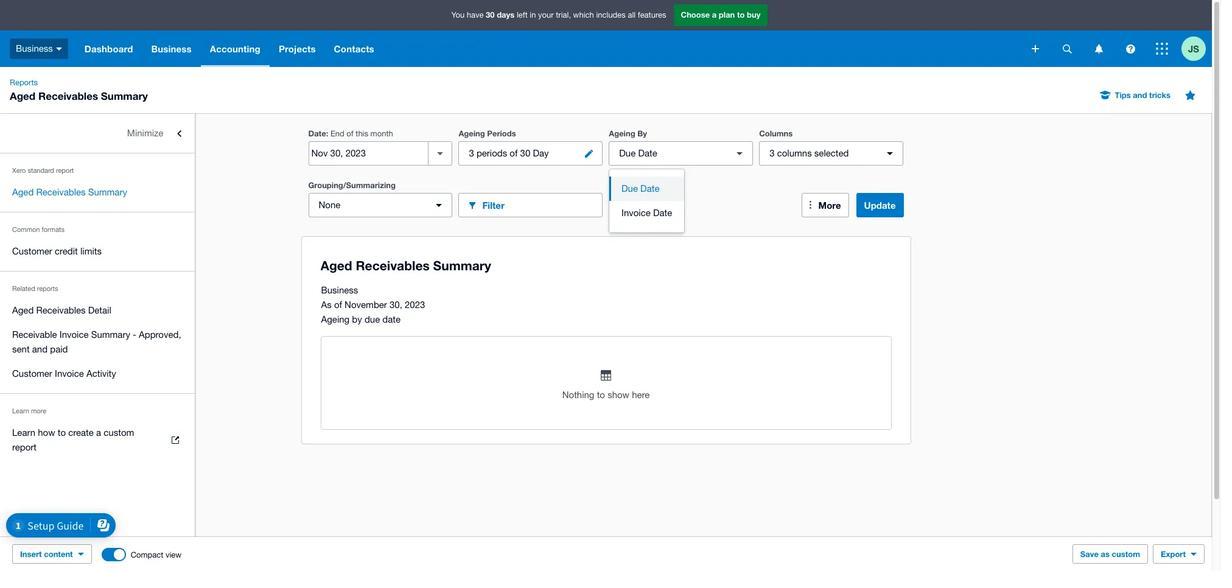 Task type: describe. For each thing, give the bounding box(es) containing it.
which
[[573, 11, 594, 20]]

banner containing js
[[0, 0, 1213, 67]]

choose
[[681, 10, 710, 20]]

invoice date
[[622, 208, 673, 218]]

-
[[133, 329, 136, 340]]

list of convenience dates image
[[428, 141, 453, 166]]

includes
[[596, 11, 626, 20]]

reports
[[10, 78, 38, 87]]

summary inside reports aged receivables summary
[[101, 90, 148, 102]]

plan
[[719, 10, 735, 20]]

here
[[632, 390, 650, 400]]

common formats
[[12, 226, 65, 233]]

aged receivables detail
[[12, 305, 111, 315]]

periods
[[487, 129, 516, 138]]

day
[[533, 148, 549, 158]]

save
[[1081, 549, 1099, 559]]

date left end
[[308, 129, 326, 138]]

0 vertical spatial report
[[56, 167, 74, 174]]

filter
[[483, 199, 505, 210]]

activity
[[86, 368, 116, 379]]

remove from favorites image
[[1178, 83, 1203, 107]]

and inside receivable invoice summary - approved, sent and paid
[[32, 344, 48, 354]]

choose a plan to buy
[[681, 10, 761, 20]]

a inside banner
[[712, 10, 717, 20]]

all
[[628, 11, 636, 20]]

more
[[819, 200, 841, 211]]

update
[[865, 200, 896, 211]]

customer credit limits link
[[0, 239, 195, 264]]

receivables for detail
[[36, 305, 86, 315]]

svg image left svg icon
[[1032, 45, 1040, 52]]

aged receivables summary link
[[0, 180, 195, 205]]

ageing by
[[609, 129, 647, 138]]

3 periods of 30 day
[[469, 148, 549, 158]]

you
[[452, 11, 465, 20]]

30 inside 3 periods of 30 day button
[[520, 148, 531, 158]]

svg image
[[1063, 44, 1072, 53]]

a inside learn how to create a custom report
[[96, 428, 101, 438]]

learn more
[[12, 407, 46, 415]]

export button
[[1154, 544, 1205, 564]]

reports aged receivables summary
[[10, 78, 148, 102]]

standard
[[28, 167, 54, 174]]

you have 30 days left in your trial, which includes all features
[[452, 10, 667, 20]]

ageing inside business as of november 30, 2023 ageing by due date
[[321, 314, 350, 325]]

due for due date popup button
[[620, 148, 636, 158]]

svg image left js
[[1157, 43, 1169, 55]]

save as custom
[[1081, 549, 1141, 559]]

1 business button from the left
[[0, 30, 75, 67]]

report inside learn how to create a custom report
[[12, 442, 37, 452]]

due date button
[[610, 177, 685, 201]]

2023
[[405, 300, 425, 310]]

navigation inside banner
[[75, 30, 1024, 67]]

dashboard link
[[75, 30, 142, 67]]

date for due date popup button
[[638, 148, 658, 158]]

business inside navigation
[[151, 43, 192, 54]]

aged receivables summary
[[12, 187, 127, 197]]

nothing
[[563, 390, 595, 400]]

0 vertical spatial to
[[737, 10, 745, 20]]

save as custom button
[[1073, 544, 1149, 564]]

js button
[[1182, 30, 1213, 67]]

month
[[371, 129, 393, 138]]

date
[[383, 314, 401, 325]]

customer credit limits
[[12, 246, 102, 256]]

learn how to create a custom report link
[[0, 421, 195, 460]]

customer invoice activity
[[12, 368, 116, 379]]

svg image right svg icon
[[1095, 44, 1103, 53]]

date for due date button
[[641, 183, 660, 194]]

tips and tricks button
[[1093, 85, 1178, 105]]

by
[[352, 314, 362, 325]]

contacts button
[[325, 30, 384, 67]]

svg image up reports aged receivables summary
[[56, 47, 62, 50]]

receivables inside reports aged receivables summary
[[38, 90, 98, 102]]

:
[[326, 129, 328, 138]]

update button
[[857, 193, 904, 217]]

summary for invoice
[[91, 329, 130, 340]]

customer for customer invoice activity
[[12, 368, 52, 379]]

days
[[497, 10, 515, 20]]

how
[[38, 428, 55, 438]]

business as of november 30, 2023 ageing by due date
[[321, 285, 425, 325]]

aged for aged receivables detail
[[12, 305, 34, 315]]

date : end of this month
[[308, 129, 393, 138]]

compact view
[[131, 550, 182, 559]]

features
[[638, 11, 667, 20]]

insert
[[20, 549, 42, 559]]

none
[[319, 200, 341, 210]]

create
[[68, 428, 94, 438]]

more
[[31, 407, 46, 415]]

aged receivables detail link
[[0, 298, 195, 323]]

xero
[[12, 167, 26, 174]]

filter button
[[459, 193, 603, 217]]

2 business button from the left
[[142, 30, 201, 67]]

view
[[166, 550, 182, 559]]

due date for due date popup button
[[620, 148, 658, 158]]

have
[[467, 11, 484, 20]]

approved,
[[139, 329, 181, 340]]

business inside business as of november 30, 2023 ageing by due date
[[321, 285, 358, 295]]

js
[[1189, 43, 1200, 54]]

3 for 3 periods of 30 day
[[469, 148, 474, 158]]

0 horizontal spatial business
[[16, 43, 53, 53]]



Task type: vqa. For each thing, say whether or not it's contained in the screenshot.
Contacts
yes



Task type: locate. For each thing, give the bounding box(es) containing it.
receivables down reports
[[36, 305, 86, 315]]

compact
[[131, 550, 163, 559]]

0 vertical spatial receivables
[[38, 90, 98, 102]]

report down learn more at left
[[12, 442, 37, 452]]

and right tips
[[1134, 90, 1148, 100]]

1 vertical spatial aged
[[12, 187, 34, 197]]

ageing for ageing periods
[[459, 129, 485, 138]]

invoice down due date button
[[622, 208, 651, 218]]

svg image up tips and tricks button
[[1126, 44, 1136, 53]]

receivable
[[12, 329, 57, 340]]

1 horizontal spatial custom
[[1112, 549, 1141, 559]]

of inside button
[[510, 148, 518, 158]]

group containing due date
[[610, 169, 685, 233]]

Select end date field
[[309, 142, 428, 165]]

this
[[356, 129, 368, 138]]

list box
[[610, 169, 685, 233]]

report up aged receivables summary
[[56, 167, 74, 174]]

list box containing due date
[[610, 169, 685, 233]]

of for 3 periods of 30 day
[[510, 148, 518, 158]]

due down ageing by
[[620, 148, 636, 158]]

1 vertical spatial a
[[96, 428, 101, 438]]

3
[[469, 148, 474, 158], [770, 148, 775, 158]]

sent
[[12, 344, 30, 354]]

learn
[[12, 407, 29, 415], [12, 428, 35, 438]]

1 vertical spatial customer
[[12, 368, 52, 379]]

customer for customer credit limits
[[12, 246, 52, 256]]

ageing for ageing by
[[609, 129, 636, 138]]

xero standard report
[[12, 167, 74, 174]]

30 inside banner
[[486, 10, 495, 20]]

customer down sent
[[12, 368, 52, 379]]

1 vertical spatial summary
[[88, 187, 127, 197]]

1 3 from the left
[[469, 148, 474, 158]]

3 columns selected
[[770, 148, 849, 158]]

learn left more
[[12, 407, 29, 415]]

business
[[16, 43, 53, 53], [151, 43, 192, 54], [321, 285, 358, 295]]

30 left day
[[520, 148, 531, 158]]

limits
[[80, 246, 102, 256]]

0 horizontal spatial ageing
[[321, 314, 350, 325]]

1 horizontal spatial ageing
[[459, 129, 485, 138]]

customer
[[12, 246, 52, 256], [12, 368, 52, 379]]

of left this
[[347, 129, 354, 138]]

a
[[712, 10, 717, 20], [96, 428, 101, 438]]

reports link
[[5, 77, 43, 89]]

due date button
[[609, 141, 753, 166]]

1 horizontal spatial business button
[[142, 30, 201, 67]]

2 horizontal spatial of
[[510, 148, 518, 158]]

1 horizontal spatial of
[[347, 129, 354, 138]]

1 vertical spatial of
[[510, 148, 518, 158]]

1 vertical spatial to
[[597, 390, 605, 400]]

1 horizontal spatial to
[[597, 390, 605, 400]]

as
[[321, 300, 332, 310]]

to left buy
[[737, 10, 745, 20]]

1 horizontal spatial report
[[56, 167, 74, 174]]

date down 'by'
[[638, 148, 658, 158]]

summary inside receivable invoice summary - approved, sent and paid
[[91, 329, 130, 340]]

1 learn from the top
[[12, 407, 29, 415]]

30 right have
[[486, 10, 495, 20]]

show
[[608, 390, 630, 400]]

custom inside learn how to create a custom report
[[104, 428, 134, 438]]

2 learn from the top
[[12, 428, 35, 438]]

1 vertical spatial learn
[[12, 428, 35, 438]]

date for invoice date 'button'
[[653, 208, 673, 218]]

formats
[[42, 226, 65, 233]]

custom right as
[[1112, 549, 1141, 559]]

1 horizontal spatial 3
[[770, 148, 775, 158]]

of right periods
[[510, 148, 518, 158]]

invoice for receivable invoice summary - approved, sent and paid
[[60, 329, 89, 340]]

0 vertical spatial invoice
[[622, 208, 651, 218]]

buy
[[747, 10, 761, 20]]

date inside 'button'
[[653, 208, 673, 218]]

projects
[[279, 43, 316, 54]]

due for due date button
[[622, 183, 638, 194]]

as
[[1101, 549, 1110, 559]]

invoice inside 'button'
[[622, 208, 651, 218]]

left
[[517, 11, 528, 20]]

due
[[365, 314, 380, 325]]

2 horizontal spatial business
[[321, 285, 358, 295]]

tricks
[[1150, 90, 1171, 100]]

content
[[44, 549, 73, 559]]

nothing to show here
[[563, 390, 650, 400]]

2 3 from the left
[[770, 148, 775, 158]]

date down due date button
[[653, 208, 673, 218]]

insert content button
[[12, 544, 92, 564]]

0 horizontal spatial and
[[32, 344, 48, 354]]

and down receivable
[[32, 344, 48, 354]]

date inside button
[[641, 183, 660, 194]]

svg image
[[1157, 43, 1169, 55], [1095, 44, 1103, 53], [1126, 44, 1136, 53], [1032, 45, 1040, 52], [56, 47, 62, 50]]

0 vertical spatial due
[[620, 148, 636, 158]]

a left plan
[[712, 10, 717, 20]]

2 vertical spatial receivables
[[36, 305, 86, 315]]

learn for learn more
[[12, 407, 29, 415]]

custom
[[104, 428, 134, 438], [1112, 549, 1141, 559]]

1 vertical spatial custom
[[1112, 549, 1141, 559]]

insert content
[[20, 549, 73, 559]]

aged for aged receivables summary
[[12, 187, 34, 197]]

aged down the reports link
[[10, 90, 35, 102]]

of inside date : end of this month
[[347, 129, 354, 138]]

columns
[[778, 148, 812, 158]]

3 left periods
[[469, 148, 474, 158]]

0 vertical spatial learn
[[12, 407, 29, 415]]

3 inside button
[[469, 148, 474, 158]]

navigation containing dashboard
[[75, 30, 1024, 67]]

due date inside button
[[622, 183, 660, 194]]

2 vertical spatial to
[[58, 428, 66, 438]]

0 vertical spatial 30
[[486, 10, 495, 20]]

invoice inside receivable invoice summary - approved, sent and paid
[[60, 329, 89, 340]]

2 customer from the top
[[12, 368, 52, 379]]

receivables for summary
[[36, 187, 86, 197]]

1 vertical spatial report
[[12, 442, 37, 452]]

0 vertical spatial customer
[[12, 246, 52, 256]]

3 down columns
[[770, 148, 775, 158]]

tips
[[1115, 90, 1131, 100]]

2 vertical spatial aged
[[12, 305, 34, 315]]

invoice date button
[[610, 201, 685, 225]]

custom right create
[[104, 428, 134, 438]]

0 horizontal spatial of
[[334, 300, 342, 310]]

0 vertical spatial of
[[347, 129, 354, 138]]

business button
[[0, 30, 75, 67], [142, 30, 201, 67]]

dashboard
[[85, 43, 133, 54]]

2 vertical spatial of
[[334, 300, 342, 310]]

minimize
[[127, 128, 163, 138]]

end
[[331, 129, 345, 138]]

paid
[[50, 344, 68, 354]]

report
[[56, 167, 74, 174], [12, 442, 37, 452]]

0 horizontal spatial report
[[12, 442, 37, 452]]

1 vertical spatial invoice
[[60, 329, 89, 340]]

1 vertical spatial due
[[622, 183, 638, 194]]

projects button
[[270, 30, 325, 67]]

1 horizontal spatial business
[[151, 43, 192, 54]]

0 vertical spatial due date
[[620, 148, 658, 158]]

selected
[[815, 148, 849, 158]]

0 horizontal spatial to
[[58, 428, 66, 438]]

invoice for customer invoice activity
[[55, 368, 84, 379]]

ageing periods
[[459, 129, 516, 138]]

0 vertical spatial and
[[1134, 90, 1148, 100]]

summary left '-'
[[91, 329, 130, 340]]

receivable invoice summary - approved, sent and paid link
[[0, 323, 195, 362]]

1 horizontal spatial 30
[[520, 148, 531, 158]]

0 vertical spatial a
[[712, 10, 717, 20]]

ageing left 'by'
[[609, 129, 636, 138]]

grouping/summarizing
[[308, 180, 396, 190]]

by
[[638, 129, 647, 138]]

and inside tips and tricks button
[[1134, 90, 1148, 100]]

accounting
[[210, 43, 261, 54]]

invoice down paid
[[55, 368, 84, 379]]

minimize button
[[0, 121, 195, 146]]

30
[[486, 10, 495, 20], [520, 148, 531, 158]]

of inside business as of november 30, 2023 ageing by due date
[[334, 300, 342, 310]]

columns
[[760, 129, 793, 138]]

export
[[1161, 549, 1186, 559]]

1 customer from the top
[[12, 246, 52, 256]]

detail
[[88, 305, 111, 315]]

none button
[[308, 193, 453, 217]]

2 horizontal spatial ageing
[[609, 129, 636, 138]]

summary
[[101, 90, 148, 102], [88, 187, 127, 197], [91, 329, 130, 340]]

accounting button
[[201, 30, 270, 67]]

Report title field
[[318, 252, 886, 280]]

summary for receivables
[[88, 187, 127, 197]]

to inside learn how to create a custom report
[[58, 428, 66, 438]]

aged inside reports aged receivables summary
[[10, 90, 35, 102]]

0 vertical spatial custom
[[104, 428, 134, 438]]

customer down the common formats
[[12, 246, 52, 256]]

0 horizontal spatial 3
[[469, 148, 474, 158]]

ageing up periods
[[459, 129, 485, 138]]

due date for due date button
[[622, 183, 660, 194]]

related
[[12, 285, 35, 292]]

0 horizontal spatial business button
[[0, 30, 75, 67]]

due up the invoice date
[[622, 183, 638, 194]]

due inside button
[[622, 183, 638, 194]]

0 vertical spatial summary
[[101, 90, 148, 102]]

a right create
[[96, 428, 101, 438]]

custom inside button
[[1112, 549, 1141, 559]]

aged down related
[[12, 305, 34, 315]]

invoice
[[622, 208, 651, 218], [60, 329, 89, 340], [55, 368, 84, 379]]

aged down xero
[[12, 187, 34, 197]]

ageing
[[459, 129, 485, 138], [609, 129, 636, 138], [321, 314, 350, 325]]

of
[[347, 129, 354, 138], [510, 148, 518, 158], [334, 300, 342, 310]]

periods
[[477, 148, 507, 158]]

navigation
[[75, 30, 1024, 67]]

1 vertical spatial receivables
[[36, 187, 86, 197]]

1 horizontal spatial and
[[1134, 90, 1148, 100]]

0 horizontal spatial a
[[96, 428, 101, 438]]

1 vertical spatial and
[[32, 344, 48, 354]]

date inside popup button
[[638, 148, 658, 158]]

date up the invoice date
[[641, 183, 660, 194]]

due inside popup button
[[620, 148, 636, 158]]

30,
[[390, 300, 402, 310]]

credit
[[55, 246, 78, 256]]

your
[[538, 11, 554, 20]]

of right "as"
[[334, 300, 342, 310]]

1 vertical spatial due date
[[622, 183, 660, 194]]

customer inside "link"
[[12, 246, 52, 256]]

receivables down the reports link
[[38, 90, 98, 102]]

in
[[530, 11, 536, 20]]

0 horizontal spatial 30
[[486, 10, 495, 20]]

2 horizontal spatial to
[[737, 10, 745, 20]]

2 vertical spatial summary
[[91, 329, 130, 340]]

due date up the invoice date
[[622, 183, 660, 194]]

ageing down "as"
[[321, 314, 350, 325]]

reports
[[37, 285, 58, 292]]

banner
[[0, 0, 1213, 67]]

and
[[1134, 90, 1148, 100], [32, 344, 48, 354]]

to left show
[[597, 390, 605, 400]]

summary up minimize
[[101, 90, 148, 102]]

contacts
[[334, 43, 374, 54]]

0 vertical spatial aged
[[10, 90, 35, 102]]

0 horizontal spatial custom
[[104, 428, 134, 438]]

1 horizontal spatial a
[[712, 10, 717, 20]]

invoice up paid
[[60, 329, 89, 340]]

due date inside popup button
[[620, 148, 658, 158]]

group
[[610, 169, 685, 233]]

learn for learn how to create a custom report
[[12, 428, 35, 438]]

2 vertical spatial invoice
[[55, 368, 84, 379]]

1 vertical spatial 30
[[520, 148, 531, 158]]

learn how to create a custom report
[[12, 428, 134, 452]]

summary down minimize button
[[88, 187, 127, 197]]

3 periods of 30 day button
[[459, 141, 603, 166]]

3 for 3 columns selected
[[770, 148, 775, 158]]

learn down learn more at left
[[12, 428, 35, 438]]

november
[[345, 300, 387, 310]]

of for business as of november 30, 2023 ageing by due date
[[334, 300, 342, 310]]

trial,
[[556, 11, 571, 20]]

receivables down "xero standard report"
[[36, 187, 86, 197]]

due date down 'by'
[[620, 148, 658, 158]]

to right how
[[58, 428, 66, 438]]

learn inside learn how to create a custom report
[[12, 428, 35, 438]]



